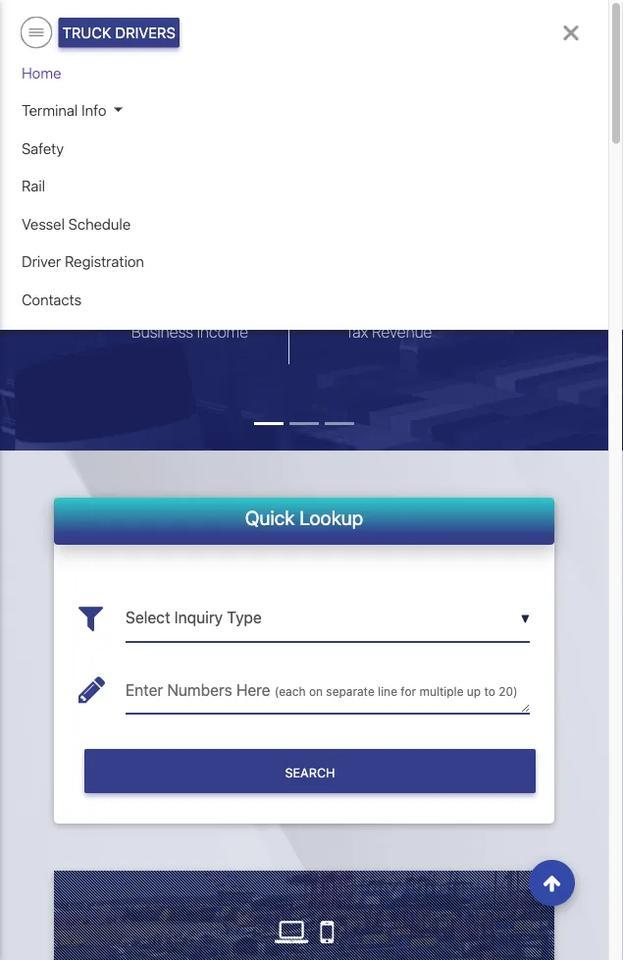 Task type: describe. For each thing, give the bounding box(es) containing it.
tax revenue
[[345, 323, 433, 341]]

separate
[[326, 685, 375, 699]]

safety
[[22, 139, 64, 157]]

terminal info link
[[16, 91, 593, 129]]

on
[[309, 685, 323, 699]]

info
[[82, 102, 106, 119]]

lookup
[[300, 506, 364, 529]]

here
[[237, 681, 271, 700]]

quick
[[245, 506, 295, 529]]

enter numbers here (each on separate line for multiple up to 20)
[[126, 681, 518, 700]]

home link
[[16, 54, 593, 91]]

driver registration
[[22, 253, 144, 270]]

rail
[[22, 177, 45, 194]]

revenue
[[372, 323, 433, 341]]

$3.25
[[115, 265, 217, 313]]

home
[[22, 64, 61, 81]]

contacts link
[[16, 280, 593, 318]]

up
[[467, 685, 481, 699]]

▼
[[521, 612, 530, 626]]

vessel
[[22, 215, 65, 232]]

contacts
[[22, 291, 82, 308]]

safety link
[[16, 129, 593, 167]]

(each
[[275, 685, 306, 699]]

enter
[[126, 681, 163, 700]]

truck drivers link
[[59, 18, 180, 48]]

multiple
[[420, 685, 464, 699]]

business
[[132, 323, 193, 341]]

driver
[[22, 253, 61, 270]]

drivers
[[115, 24, 176, 41]]

search
[[285, 765, 335, 780]]

to
[[485, 685, 496, 699]]

schedule
[[68, 215, 131, 232]]

terminal info
[[22, 102, 106, 119]]



Task type: vqa. For each thing, say whether or not it's contained in the screenshot.
10/11/2023 04:00
no



Task type: locate. For each thing, give the bounding box(es) containing it.
None text field
[[126, 594, 530, 642]]

truck
[[62, 24, 111, 41]]

vessel schedule link
[[16, 205, 593, 243]]

vessel schedule
[[22, 215, 131, 232]]

quick lookup
[[245, 506, 364, 529]]

rail link
[[16, 167, 593, 205]]

terminal
[[22, 102, 78, 119]]

truck drivers
[[62, 24, 176, 41]]

driver registration link
[[16, 243, 593, 280]]

search button
[[84, 750, 536, 794]]

welcome to port newmark container terminal image
[[0, 58, 624, 561]]

numbers
[[167, 681, 232, 700]]

for
[[401, 685, 416, 699]]

$3.25 business income
[[115, 265, 248, 341]]

None text field
[[126, 666, 530, 714]]

registration
[[65, 253, 144, 270]]

line
[[378, 685, 398, 699]]

income
[[197, 323, 248, 341]]

tax
[[345, 323, 369, 341]]

20)
[[499, 685, 518, 699]]



